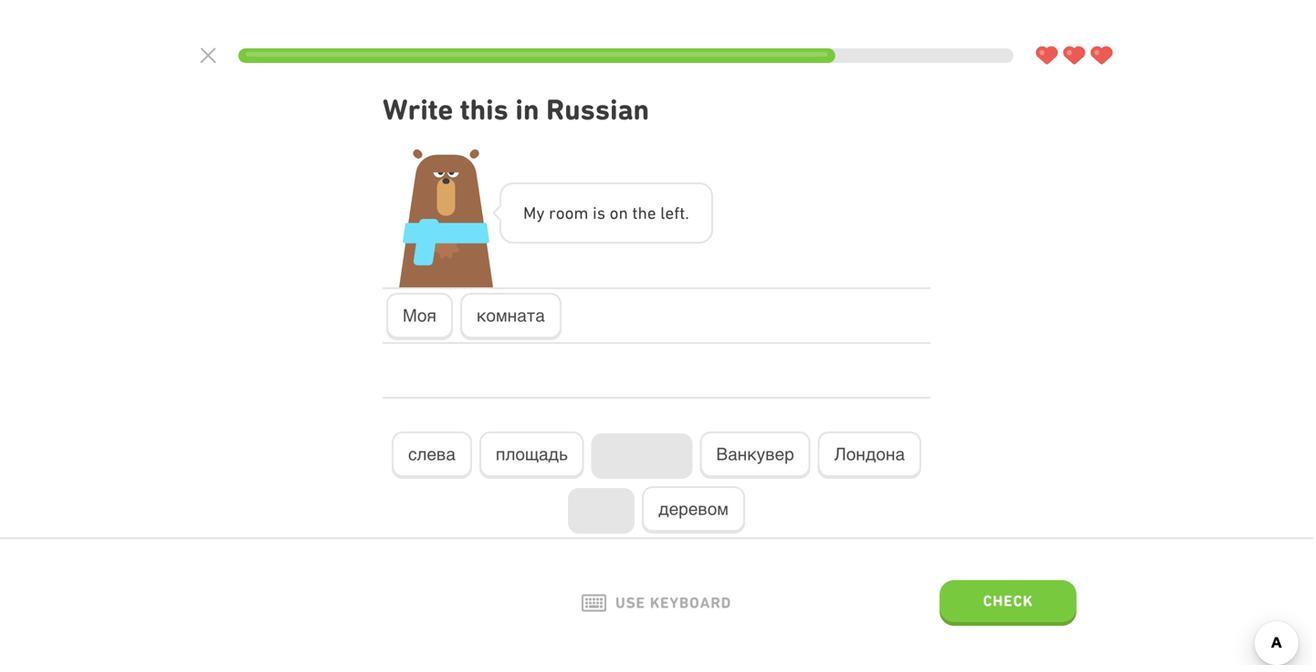 Task type: describe. For each thing, give the bounding box(es) containing it.
.
[[685, 203, 689, 223]]

моя button
[[386, 293, 453, 341]]

площадь
[[496, 445, 568, 465]]

ванкувер
[[717, 445, 794, 465]]

keyboard
[[650, 595, 732, 613]]

write
[[383, 93, 453, 127]]

i
[[593, 203, 597, 223]]

лондона button
[[818, 432, 922, 480]]

2 e from the left
[[665, 203, 674, 223]]

use
[[616, 595, 646, 613]]

h
[[638, 203, 647, 223]]

f
[[674, 203, 680, 223]]

2 t from the left
[[680, 203, 685, 223]]

слева button
[[392, 432, 472, 480]]

слева
[[408, 445, 456, 465]]

m
[[574, 203, 589, 223]]

check button
[[940, 581, 1077, 627]]

1 o from the left
[[556, 203, 565, 223]]

ванкувер button
[[700, 432, 811, 480]]

деревом button
[[642, 487, 745, 534]]

1 t from the left
[[633, 203, 638, 223]]

лондона
[[835, 445, 905, 465]]

russian
[[546, 93, 650, 127]]

i s o n t h e l e f t .
[[593, 203, 689, 223]]

this
[[460, 93, 509, 127]]



Task type: vqa. For each thing, say whether or not it's contained in the screenshot.
the s
yes



Task type: locate. For each thing, give the bounding box(es) containing it.
use keyboard
[[616, 595, 732, 613]]

s
[[597, 203, 606, 223]]

o right the r
[[565, 203, 574, 223]]

o right y
[[556, 203, 565, 223]]

t right n
[[633, 203, 638, 223]]

o
[[556, 203, 565, 223], [565, 203, 574, 223], [610, 203, 619, 223]]

0 horizontal spatial e
[[647, 203, 656, 223]]

progress bar
[[238, 48, 1014, 63]]

o for r
[[565, 203, 574, 223]]

площадь button
[[479, 432, 584, 480]]

комната
[[477, 306, 545, 326]]

write this in russian
[[383, 93, 650, 127]]

t
[[633, 203, 638, 223], [680, 203, 685, 223]]

r
[[549, 203, 556, 223]]

1 horizontal spatial e
[[665, 203, 674, 223]]

1 e from the left
[[647, 203, 656, 223]]

1 horizontal spatial t
[[680, 203, 685, 223]]

r o o m
[[549, 203, 589, 223]]

комната button
[[460, 293, 562, 341]]

t right l
[[680, 203, 685, 223]]

m y
[[523, 203, 545, 223]]

деревом
[[659, 500, 729, 519]]

o for i
[[610, 203, 619, 223]]

e left l
[[647, 203, 656, 223]]

e left .
[[665, 203, 674, 223]]

n
[[619, 203, 628, 223]]

check
[[983, 593, 1034, 610]]

in
[[516, 93, 539, 127]]

2 o from the left
[[565, 203, 574, 223]]

0 horizontal spatial t
[[633, 203, 638, 223]]

m
[[523, 203, 537, 223]]

моя
[[403, 306, 437, 326]]

3 o from the left
[[610, 203, 619, 223]]

o right s
[[610, 203, 619, 223]]

y
[[537, 203, 545, 223]]

e
[[647, 203, 656, 223], [665, 203, 674, 223]]

use keyboard button
[[582, 595, 732, 613]]

l
[[661, 203, 665, 223]]



